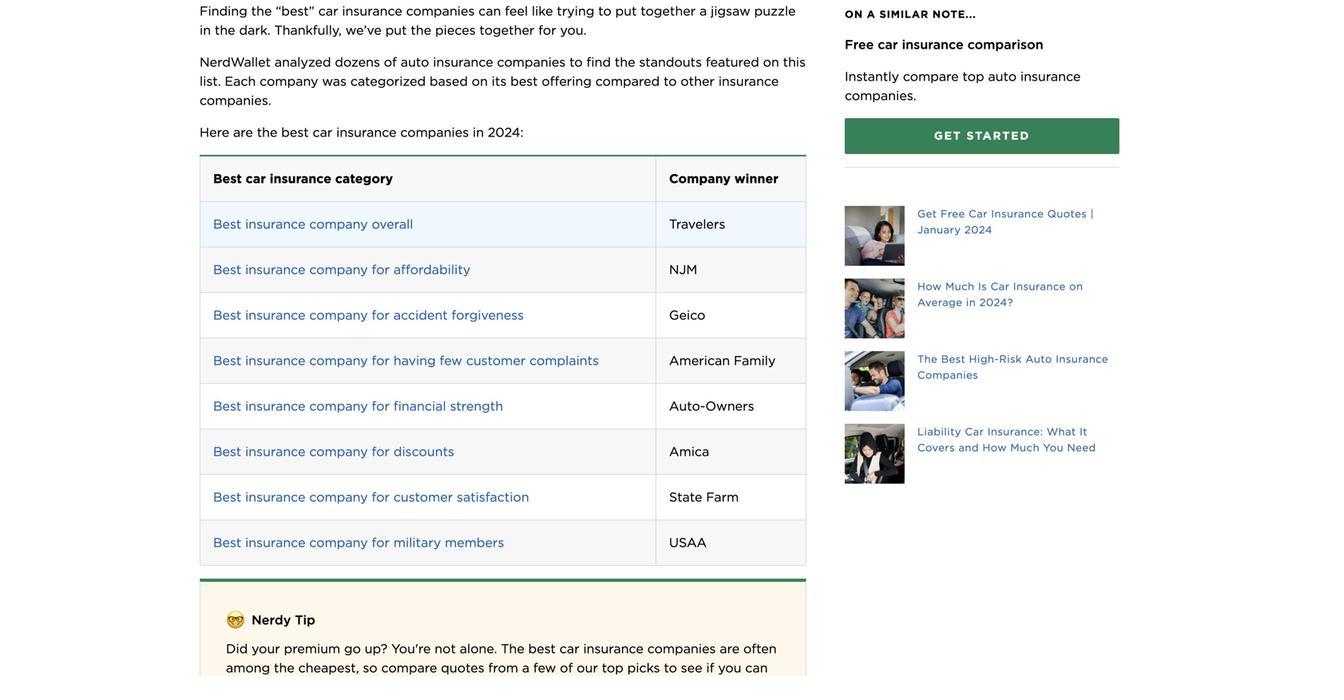Task type: vqa. For each thing, say whether or not it's contained in the screenshot.
are
yes



Task type: locate. For each thing, give the bounding box(es) containing it.
1 vertical spatial get
[[918, 208, 938, 220]]

its
[[492, 73, 507, 89]]

companies inside finding the "best" car insurance companies can feel like trying to put together a jigsaw puzzle in the dark. thankfully, we've put the pieces together for you.
[[406, 3, 475, 19]]

to right trying
[[599, 3, 612, 19]]

on left its
[[472, 73, 488, 89]]

2024?
[[980, 296, 1014, 309]]

0 vertical spatial few
[[440, 353, 463, 369]]

company down the best insurance company for discounts
[[309, 490, 368, 505]]

on down quotes
[[1070, 280, 1084, 293]]

0 vertical spatial car
[[969, 208, 988, 220]]

in left the 2024:
[[473, 125, 484, 140]]

how right and
[[983, 442, 1007, 454]]

companies down based
[[401, 125, 469, 140]]

auto-owners
[[670, 399, 755, 414]]

1 horizontal spatial much
[[1011, 442, 1040, 454]]

best insurance company for accident forgiveness
[[213, 308, 524, 323]]

1 horizontal spatial a
[[700, 3, 707, 19]]

of left 'our'
[[560, 661, 573, 676]]

often
[[744, 641, 777, 657]]

1 vertical spatial how
[[983, 442, 1007, 454]]

top down free car insurance comparison
[[963, 69, 985, 84]]

much down insurance:
[[1011, 442, 1040, 454]]

list.
[[200, 73, 221, 89]]

get started link
[[845, 118, 1120, 154]]

among
[[226, 661, 270, 676]]

to
[[599, 3, 612, 19], [570, 54, 583, 70], [664, 73, 677, 89], [664, 661, 678, 676]]

for left financial
[[372, 399, 390, 414]]

auto down comparison
[[989, 69, 1017, 84]]

0 horizontal spatial top
[[602, 661, 624, 676]]

category
[[335, 171, 393, 186]]

2 horizontal spatial on
[[1070, 280, 1084, 293]]

for left accident
[[372, 308, 390, 323]]

car up best insurance company overall link
[[246, 171, 266, 186]]

alone.
[[460, 641, 497, 657]]

company down analyzed
[[260, 73, 318, 89]]

much left is
[[946, 280, 975, 293]]

companies up "see"
[[648, 641, 716, 657]]

free car insurance comparison
[[845, 37, 1044, 52]]

1 horizontal spatial put
[[616, 3, 637, 19]]

few inside did your premium go up? you're not alone. the best car insurance companies are often among the cheapest, so compare quotes from a few of our top picks to see if you ca
[[534, 661, 556, 676]]

are right here
[[233, 125, 253, 140]]

premium
[[284, 641, 341, 657]]

0 vertical spatial insurance
[[992, 208, 1045, 220]]

cheapest,
[[299, 661, 359, 676]]

0 horizontal spatial a
[[522, 661, 530, 676]]

companies up its
[[497, 54, 566, 70]]

state
[[670, 490, 703, 505]]

insurance up the 2024
[[992, 208, 1045, 220]]

2 horizontal spatial in
[[967, 296, 977, 309]]

best inside the best high-risk auto insurance companies
[[942, 353, 966, 366]]

1 horizontal spatial customer
[[466, 353, 526, 369]]

1 vertical spatial the
[[501, 641, 525, 657]]

1 vertical spatial together
[[480, 22, 535, 38]]

here
[[200, 125, 229, 140]]

insurance inside the get free car insurance quotes | january 2024
[[992, 208, 1045, 220]]

winner
[[735, 171, 779, 186]]

0 vertical spatial of
[[384, 54, 397, 70]]

1 horizontal spatial together
[[641, 3, 696, 19]]

1 vertical spatial in
[[473, 125, 484, 140]]

compare down you're
[[382, 661, 437, 676]]

car up thankfully,
[[319, 3, 338, 19]]

best insurance company for financial strength
[[213, 399, 503, 414]]

jigsaw
[[711, 3, 751, 19]]

get left started
[[935, 129, 962, 143]]

0 horizontal spatial how
[[918, 280, 942, 293]]

started
[[967, 129, 1031, 143]]

0 horizontal spatial put
[[386, 22, 407, 38]]

company down best insurance company for customer satisfaction
[[309, 535, 368, 551]]

a left jigsaw
[[700, 3, 707, 19]]

best right alone.
[[529, 641, 556, 657]]

the right here
[[257, 125, 278, 140]]

from
[[489, 661, 519, 676]]

best for best insurance company for affordability
[[213, 262, 242, 278]]

together down 'feel'
[[480, 22, 535, 38]]

of up categorized
[[384, 54, 397, 70]]

top right 'our'
[[602, 661, 624, 676]]

0 vertical spatial get
[[935, 129, 962, 143]]

company down best insurance company for financial strength link
[[309, 444, 368, 460]]

on
[[845, 8, 864, 20]]

0 vertical spatial the
[[918, 353, 938, 366]]

free
[[845, 37, 874, 52], [941, 208, 966, 220]]

0 horizontal spatial are
[[233, 125, 253, 140]]

for down like
[[539, 22, 557, 38]]

compare inside instantly compare top auto insurance companies.
[[903, 69, 959, 84]]

few inside 'table 14332' element
[[440, 353, 463, 369]]

0 horizontal spatial of
[[384, 54, 397, 70]]

the inside did your premium go up? you're not alone. the best car insurance companies are often among the cheapest, so compare quotes from a few of our top picks to see if you ca
[[274, 661, 295, 676]]

0 vertical spatial much
[[946, 280, 975, 293]]

1 horizontal spatial on
[[763, 54, 780, 70]]

feel
[[505, 3, 528, 19]]

car up 2024?
[[991, 280, 1010, 293]]

customer down forgiveness
[[466, 353, 526, 369]]

you
[[719, 661, 742, 676]]

1 horizontal spatial companies.
[[845, 88, 917, 103]]

1 vertical spatial much
[[1011, 442, 1040, 454]]

companies up pieces
[[406, 3, 475, 19]]

for down overall
[[372, 262, 390, 278]]

on a similar note...
[[845, 8, 977, 20]]

are up you
[[720, 641, 740, 657]]

company
[[260, 73, 318, 89], [309, 216, 368, 232], [309, 262, 368, 278], [309, 308, 368, 323], [309, 353, 368, 369], [309, 399, 368, 414], [309, 444, 368, 460], [309, 490, 368, 505], [309, 535, 368, 551]]

company up best insurance company for affordability
[[309, 216, 368, 232]]

it
[[1080, 426, 1088, 438]]

njm
[[670, 262, 698, 278]]

0 horizontal spatial in
[[200, 22, 211, 38]]

the
[[918, 353, 938, 366], [501, 641, 525, 657]]

best for best insurance company for discounts
[[213, 444, 242, 460]]

quotes
[[441, 661, 485, 676]]

best insurance company for discounts
[[213, 444, 455, 460]]

what
[[1047, 426, 1077, 438]]

a right on
[[867, 8, 876, 20]]

to down standouts at top
[[664, 73, 677, 89]]

the up compared
[[615, 54, 636, 70]]

companies inside did your premium go up? you're not alone. the best car insurance companies are often among the cheapest, so compare quotes from a few of our top picks to see if you ca
[[648, 641, 716, 657]]

put
[[616, 3, 637, 19], [386, 22, 407, 38]]

company down best insurance company overall link
[[309, 262, 368, 278]]

few right having
[[440, 353, 463, 369]]

american
[[670, 353, 730, 369]]

2 vertical spatial in
[[967, 296, 977, 309]]

for
[[539, 22, 557, 38], [372, 262, 390, 278], [372, 308, 390, 323], [372, 353, 390, 369], [372, 399, 390, 414], [372, 444, 390, 460], [372, 490, 390, 505], [372, 535, 390, 551]]

picks
[[628, 661, 660, 676]]

🤓 nerdy tip
[[226, 609, 316, 632]]

0 vertical spatial compare
[[903, 69, 959, 84]]

the inside 'nerdwallet analyzed dozens of auto insurance companies to find the standouts featured on this list. each company was categorized based on its best offering compared to other insurance companies.'
[[615, 54, 636, 70]]

1 horizontal spatial are
[[720, 641, 740, 657]]

complaints
[[530, 353, 599, 369]]

go
[[344, 641, 361, 657]]

few right the from
[[534, 661, 556, 676]]

best for best insurance company for financial strength
[[213, 399, 242, 414]]

for left military at the left
[[372, 535, 390, 551]]

for for financial
[[372, 399, 390, 414]]

2 vertical spatial car
[[965, 426, 985, 438]]

discounts
[[394, 444, 455, 460]]

the inside did your premium go up? you're not alone. the best car insurance companies are often among the cheapest, so compare quotes from a few of our top picks to see if you ca
[[501, 641, 525, 657]]

other
[[681, 73, 715, 89]]

best for best insurance company for accident forgiveness
[[213, 308, 242, 323]]

on left this
[[763, 54, 780, 70]]

company for having
[[309, 353, 368, 369]]

best insurance company for financial strength link
[[213, 399, 503, 414]]

comparison
[[968, 37, 1044, 52]]

how inside how much is car insurance on average in 2024?
[[918, 280, 942, 293]]

liability
[[918, 426, 962, 438]]

0 vertical spatial top
[[963, 69, 985, 84]]

a inside finding the "best" car insurance companies can feel like trying to put together a jigsaw puzzle in the dark. thankfully, we've put the pieces together for you.
[[700, 3, 707, 19]]

you.
[[560, 22, 587, 38]]

company down "best insurance company for affordability" link
[[309, 308, 368, 323]]

a
[[700, 3, 707, 19], [867, 8, 876, 20], [522, 661, 530, 676]]

1 horizontal spatial in
[[473, 125, 484, 140]]

auto up categorized
[[401, 54, 429, 70]]

1 vertical spatial are
[[720, 641, 740, 657]]

get up january
[[918, 208, 938, 220]]

companies.
[[845, 88, 917, 103], [200, 93, 271, 108]]

company
[[670, 171, 731, 186]]

best for best insurance company for having few customer complaints
[[213, 353, 242, 369]]

car
[[969, 208, 988, 220], [991, 280, 1010, 293], [965, 426, 985, 438]]

amica
[[670, 444, 710, 460]]

0 horizontal spatial much
[[946, 280, 975, 293]]

the up companies at bottom
[[918, 353, 938, 366]]

free down on
[[845, 37, 874, 52]]

1 vertical spatial insurance
[[1014, 280, 1066, 293]]

1 vertical spatial on
[[472, 73, 488, 89]]

get for get started
[[935, 129, 962, 143]]

compare down free car insurance comparison
[[903, 69, 959, 84]]

our
[[577, 661, 598, 676]]

0 vertical spatial together
[[641, 3, 696, 19]]

1 vertical spatial of
[[560, 661, 573, 676]]

car up the 2024
[[969, 208, 988, 220]]

much inside how much is car insurance on average in 2024?
[[946, 280, 975, 293]]

for left having
[[372, 353, 390, 369]]

need
[[1068, 442, 1097, 454]]

can
[[479, 3, 501, 19]]

offering
[[542, 73, 592, 89]]

0 horizontal spatial auto
[[401, 54, 429, 70]]

the up the from
[[501, 641, 525, 657]]

1 horizontal spatial free
[[941, 208, 966, 220]]

1 horizontal spatial few
[[534, 661, 556, 676]]

free up january
[[941, 208, 966, 220]]

0 vertical spatial in
[[200, 22, 211, 38]]

to inside finding the "best" car insurance companies can feel like trying to put together a jigsaw puzzle in the dark. thankfully, we've put the pieces together for you.
[[599, 3, 612, 19]]

insurance right auto
[[1056, 353, 1109, 366]]

how
[[918, 280, 942, 293], [983, 442, 1007, 454]]

insurance inside the best high-risk auto insurance companies
[[1056, 353, 1109, 366]]

0 vertical spatial customer
[[466, 353, 526, 369]]

the best high-risk auto insurance companies link
[[845, 352, 1120, 411]]

1 vertical spatial free
[[941, 208, 966, 220]]

to left "see"
[[664, 661, 678, 676]]

0 horizontal spatial on
[[472, 73, 488, 89]]

companies
[[918, 369, 979, 381]]

1 vertical spatial top
[[602, 661, 624, 676]]

company for military
[[309, 535, 368, 551]]

best right its
[[511, 73, 538, 89]]

0 vertical spatial how
[[918, 280, 942, 293]]

car inside finding the "best" car insurance companies can feel like trying to put together a jigsaw puzzle in the dark. thankfully, we've put the pieces together for you.
[[319, 3, 338, 19]]

best for best insurance company overall
[[213, 216, 242, 232]]

put right trying
[[616, 3, 637, 19]]

0 horizontal spatial compare
[[382, 661, 437, 676]]

for left discounts
[[372, 444, 390, 460]]

0 vertical spatial free
[[845, 37, 874, 52]]

0 horizontal spatial the
[[501, 641, 525, 657]]

companies. down the instantly
[[845, 88, 917, 103]]

company up best insurance company for financial strength
[[309, 353, 368, 369]]

auto
[[401, 54, 429, 70], [989, 69, 1017, 84]]

0 vertical spatial best
[[511, 73, 538, 89]]

car inside 'table 14332' element
[[246, 171, 266, 186]]

get
[[935, 129, 962, 143], [918, 208, 938, 220]]

1 vertical spatial few
[[534, 661, 556, 676]]

best for best insurance company for military members
[[213, 535, 242, 551]]

0 horizontal spatial together
[[480, 22, 535, 38]]

a right the from
[[522, 661, 530, 676]]

categorized
[[351, 73, 426, 89]]

1 vertical spatial car
[[991, 280, 1010, 293]]

your
[[252, 641, 280, 657]]

together up standouts at top
[[641, 3, 696, 19]]

car up and
[[965, 426, 985, 438]]

how up average
[[918, 280, 942, 293]]

car inside how much is car insurance on average in 2024?
[[991, 280, 1010, 293]]

car
[[319, 3, 338, 19], [878, 37, 899, 52], [313, 125, 333, 140], [246, 171, 266, 186], [560, 641, 580, 657]]

0 horizontal spatial companies.
[[200, 93, 271, 108]]

insurance inside how much is car insurance on average in 2024?
[[1014, 280, 1066, 293]]

in inside how much is car insurance on average in 2024?
[[967, 296, 977, 309]]

in down finding
[[200, 22, 211, 38]]

2 vertical spatial on
[[1070, 280, 1084, 293]]

1 vertical spatial customer
[[394, 490, 453, 505]]

0 horizontal spatial customer
[[394, 490, 453, 505]]

compared
[[596, 73, 660, 89]]

for up best insurance company for military members link
[[372, 490, 390, 505]]

get inside the get free car insurance quotes | january 2024
[[918, 208, 938, 220]]

in left 2024?
[[967, 296, 977, 309]]

insurance up 2024?
[[1014, 280, 1066, 293]]

liability car insurance: what it covers and how much you need
[[918, 426, 1097, 454]]

car up 'our'
[[560, 641, 580, 657]]

table 14332 element
[[201, 157, 806, 566]]

for for customer
[[372, 490, 390, 505]]

2 vertical spatial insurance
[[1056, 353, 1109, 366]]

much
[[946, 280, 975, 293], [1011, 442, 1040, 454]]

strength
[[450, 399, 503, 414]]

1 horizontal spatial how
[[983, 442, 1007, 454]]

0 vertical spatial are
[[233, 125, 253, 140]]

for for discounts
[[372, 444, 390, 460]]

customer down discounts
[[394, 490, 453, 505]]

1 horizontal spatial top
[[963, 69, 985, 84]]

companies. down each
[[200, 93, 271, 108]]

2 vertical spatial best
[[529, 641, 556, 657]]

you're
[[392, 641, 431, 657]]

company up best insurance company for discounts link
[[309, 399, 368, 414]]

1 horizontal spatial auto
[[989, 69, 1017, 84]]

1 horizontal spatial compare
[[903, 69, 959, 84]]

instantly
[[845, 69, 900, 84]]

best up best car insurance category on the left top of page
[[281, 125, 309, 140]]

much inside liability car insurance: what it covers and how much you need
[[1011, 442, 1040, 454]]

1 horizontal spatial the
[[918, 353, 938, 366]]

car inside the get free car insurance quotes | january 2024
[[969, 208, 988, 220]]

dozens
[[335, 54, 380, 70]]

in
[[200, 22, 211, 38], [473, 125, 484, 140], [967, 296, 977, 309]]

car up best car insurance category on the left top of page
[[313, 125, 333, 140]]

1 horizontal spatial of
[[560, 661, 573, 676]]

1 vertical spatial put
[[386, 22, 407, 38]]

the down your
[[274, 661, 295, 676]]

0 horizontal spatial few
[[440, 353, 463, 369]]

1 vertical spatial compare
[[382, 661, 437, 676]]

put right we've
[[386, 22, 407, 38]]

together
[[641, 3, 696, 19], [480, 22, 535, 38]]

insurance inside finding the "best" car insurance companies can feel like trying to put together a jigsaw puzzle in the dark. thankfully, we've put the pieces together for you.
[[342, 3, 403, 19]]



Task type: describe. For each thing, give the bounding box(es) containing it.
top inside instantly compare top auto insurance companies.
[[963, 69, 985, 84]]

best for best car insurance category
[[213, 171, 242, 186]]

company for accident
[[309, 308, 368, 323]]

auto inside 'nerdwallet analyzed dozens of auto insurance companies to find the standouts featured on this list. each company was categorized based on its best offering compared to other insurance companies.'
[[401, 54, 429, 70]]

american family
[[670, 353, 776, 369]]

get free car insurance quotes | january 2024
[[918, 208, 1095, 236]]

get for get free car insurance quotes | january 2024
[[918, 208, 938, 220]]

0 vertical spatial on
[[763, 54, 780, 70]]

see
[[681, 661, 703, 676]]

in inside finding the "best" car insurance companies can feel like trying to put together a jigsaw puzzle in the dark. thankfully, we've put the pieces together for you.
[[200, 22, 211, 38]]

like
[[532, 3, 553, 19]]

"best"
[[276, 3, 315, 19]]

how much is car insurance on average in 2024? link
[[845, 279, 1120, 339]]

best insurance company for affordability
[[213, 262, 471, 278]]

in for how
[[967, 296, 977, 309]]

liability car insurance: what it covers and how much you need link
[[845, 424, 1120, 484]]

here are the best car insurance companies in 2024:
[[200, 125, 524, 140]]

of inside did your premium go up? you're not alone. the best car insurance companies are often among the cheapest, so compare quotes from a few of our top picks to see if you ca
[[560, 661, 573, 676]]

car inside did your premium go up? you're not alone. the best car insurance companies are often among the cheapest, so compare quotes from a few of our top picks to see if you ca
[[560, 641, 580, 657]]

on inside how much is car insurance on average in 2024?
[[1070, 280, 1084, 293]]

this
[[783, 54, 806, 70]]

best insurance company for having few customer complaints link
[[213, 353, 599, 369]]

affordability
[[394, 262, 471, 278]]

car down the similar
[[878, 37, 899, 52]]

nerdwallet analyzed dozens of auto insurance companies to find the standouts featured on this list. each company was categorized based on its best offering compared to other insurance companies.
[[200, 54, 810, 108]]

|
[[1091, 208, 1095, 220]]

company for discounts
[[309, 444, 368, 460]]

if
[[707, 661, 715, 676]]

1 vertical spatial best
[[281, 125, 309, 140]]

for for having
[[372, 353, 390, 369]]

best insurance company overall
[[213, 216, 413, 232]]

and
[[959, 442, 980, 454]]

best for best insurance company for customer satisfaction
[[213, 490, 242, 505]]

the down finding
[[215, 22, 235, 38]]

satisfaction
[[457, 490, 529, 505]]

best insurance company overall link
[[213, 216, 413, 232]]

auto inside instantly compare top auto insurance companies.
[[989, 69, 1017, 84]]

companies inside 'nerdwallet analyzed dozens of auto insurance companies to find the standouts featured on this list. each company was categorized based on its best offering compared to other insurance companies.'
[[497, 54, 566, 70]]

standouts
[[640, 54, 702, 70]]

are inside did your premium go up? you're not alone. the best car insurance companies are often among the cheapest, so compare quotes from a few of our top picks to see if you ca
[[720, 641, 740, 657]]

best insurance company for having few customer complaints
[[213, 353, 599, 369]]

company inside 'nerdwallet analyzed dozens of auto insurance companies to find the standouts featured on this list. each company was categorized based on its best offering compared to other insurance companies.'
[[260, 73, 318, 89]]

for for affordability
[[372, 262, 390, 278]]

insurance:
[[988, 426, 1044, 438]]

high-
[[970, 353, 1000, 366]]

company for financial
[[309, 399, 368, 414]]

you
[[1044, 442, 1064, 454]]

2 horizontal spatial a
[[867, 8, 876, 20]]

the best high-risk auto insurance companies
[[918, 353, 1109, 381]]

not
[[435, 641, 456, 657]]

compare inside did your premium go up? you're not alone. the best car insurance companies are often among the cheapest, so compare quotes from a few of our top picks to see if you ca
[[382, 661, 437, 676]]

nerdy
[[252, 613, 291, 628]]

did
[[226, 641, 248, 657]]

dark.
[[239, 22, 271, 38]]

up?
[[365, 641, 388, 657]]

best inside did your premium go up? you're not alone. the best car insurance companies are often among the cheapest, so compare quotes from a few of our top picks to see if you ca
[[529, 641, 556, 657]]

company winner
[[670, 171, 779, 186]]

the up "dark."
[[251, 3, 272, 19]]

2024:
[[488, 125, 524, 140]]

forgiveness
[[452, 308, 524, 323]]

january
[[918, 224, 962, 236]]

top inside did your premium go up? you're not alone. the best car insurance companies are often among the cheapest, so compare quotes from a few of our top picks to see if you ca
[[602, 661, 624, 676]]

did your premium go up? you're not alone. the best car insurance companies are often among the cheapest, so compare quotes from a few of our top picks to see if you ca
[[226, 641, 781, 677]]

best car insurance category
[[213, 171, 393, 186]]

best insurance company for customer satisfaction link
[[213, 490, 529, 505]]

companies. inside instantly compare top auto insurance companies.
[[845, 88, 917, 103]]

members
[[445, 535, 504, 551]]

insurance inside instantly compare top auto insurance companies.
[[1021, 69, 1081, 84]]

company for affordability
[[309, 262, 368, 278]]

geico
[[670, 308, 706, 323]]

of inside 'nerdwallet analyzed dozens of auto insurance companies to find the standouts featured on this list. each company was categorized based on its best offering compared to other insurance companies.'
[[384, 54, 397, 70]]

companies. inside 'nerdwallet analyzed dozens of auto insurance companies to find the standouts featured on this list. each company was categorized based on its best offering compared to other insurance companies.'
[[200, 93, 271, 108]]

travelers
[[670, 216, 726, 232]]

the inside the best high-risk auto insurance companies
[[918, 353, 938, 366]]

average
[[918, 296, 963, 309]]

having
[[394, 353, 436, 369]]

quotes
[[1048, 208, 1088, 220]]

is
[[979, 280, 988, 293]]

analyzed
[[275, 54, 331, 70]]

how inside liability car insurance: what it covers and how much you need
[[983, 442, 1007, 454]]

insurance inside did your premium go up? you're not alone. the best car insurance companies are often among the cheapest, so compare quotes from a few of our top picks to see if you ca
[[584, 641, 644, 657]]

best insurance company for accident forgiveness link
[[213, 308, 524, 323]]

farm
[[707, 490, 739, 505]]

find
[[587, 54, 611, 70]]

covers
[[918, 442, 956, 454]]

similar
[[880, 8, 929, 20]]

how much is car insurance on average in 2024?
[[918, 280, 1084, 309]]

risk
[[1000, 353, 1023, 366]]

family
[[734, 353, 776, 369]]

to up "offering"
[[570, 54, 583, 70]]

accident
[[394, 308, 448, 323]]

get started
[[935, 129, 1031, 143]]

0 horizontal spatial free
[[845, 37, 874, 52]]

was
[[322, 73, 347, 89]]

puzzle
[[755, 3, 796, 19]]

free inside the get free car insurance quotes | january 2024
[[941, 208, 966, 220]]

trying
[[557, 3, 595, 19]]

to inside did your premium go up? you're not alone. the best car insurance companies are often among the cheapest, so compare quotes from a few of our top picks to see if you ca
[[664, 661, 678, 676]]

usaa
[[670, 535, 707, 551]]

auto-
[[670, 399, 706, 414]]

for inside finding the "best" car insurance companies can feel like trying to put together a jigsaw puzzle in the dark. thankfully, we've put the pieces together for you.
[[539, 22, 557, 38]]

so
[[363, 661, 378, 676]]

we've
[[346, 22, 382, 38]]

0 vertical spatial put
[[616, 3, 637, 19]]

the left pieces
[[411, 22, 432, 38]]

owners
[[706, 399, 755, 414]]

note...
[[933, 8, 977, 20]]

for for accident
[[372, 308, 390, 323]]

tip
[[295, 613, 316, 628]]

best insurance company for customer satisfaction
[[213, 490, 529, 505]]

based
[[430, 73, 468, 89]]

🤓
[[226, 609, 245, 632]]

best insurance company for military members link
[[213, 535, 504, 551]]

a inside did your premium go up? you're not alone. the best car insurance companies are often among the cheapest, so compare quotes from a few of our top picks to see if you ca
[[522, 661, 530, 676]]

car inside liability car insurance: what it covers and how much you need
[[965, 426, 985, 438]]

company for customer
[[309, 490, 368, 505]]

best inside 'nerdwallet analyzed dozens of auto insurance companies to find the standouts featured on this list. each company was categorized based on its best offering compared to other insurance companies.'
[[511, 73, 538, 89]]

2024
[[965, 224, 993, 236]]

in for here
[[473, 125, 484, 140]]

for for military
[[372, 535, 390, 551]]

overall
[[372, 216, 413, 232]]



